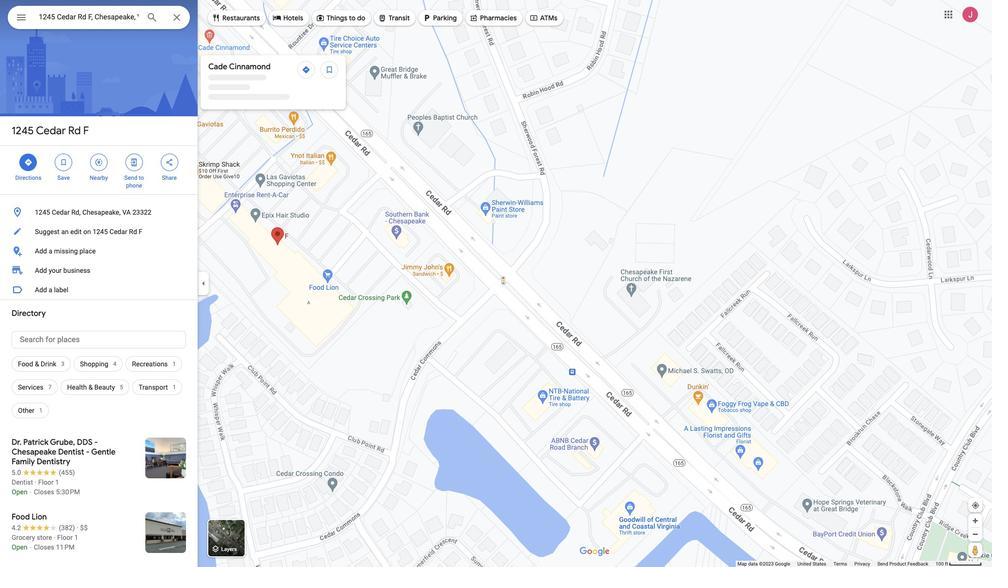 Task type: describe. For each thing, give the bounding box(es) containing it.
nearby
[[90, 175, 108, 181]]

save
[[57, 175, 70, 181]]

directions
[[15, 175, 41, 181]]

send for send to phone
[[124, 175, 137, 181]]

footer inside google maps element
[[738, 561, 936, 567]]

1 for other
[[39, 407, 43, 414]]


[[165, 157, 174, 168]]

services
[[18, 383, 43, 391]]

4.2 stars 382 reviews image
[[12, 523, 75, 533]]

1245 for 1245 cedar rd f
[[12, 124, 34, 138]]


[[95, 157, 103, 168]]

an
[[61, 228, 69, 236]]

a for label
[[49, 286, 52, 294]]

cade cinnamond
[[208, 62, 271, 72]]

 things to do
[[316, 13, 366, 23]]

map data ©2023 google
[[738, 561, 791, 567]]

 hotels
[[273, 13, 304, 23]]

suggest
[[35, 228, 60, 236]]

closes inside grocery store · floor 1 open ⋅ closes 11 pm
[[34, 543, 54, 551]]

add for add your business
[[35, 267, 47, 274]]

2 vertical spatial cedar
[[110, 228, 127, 236]]

· $$
[[77, 524, 88, 532]]

price: moderate image
[[80, 524, 88, 532]]

other
[[18, 407, 34, 414]]

 restaurants
[[212, 13, 260, 23]]


[[273, 13, 281, 23]]

terms button
[[834, 561, 848, 567]]

map
[[738, 561, 748, 567]]

1245 Cedar Rd F, Chesapeake, VA 23322 field
[[8, 6, 190, 29]]


[[212, 13, 221, 23]]

100
[[936, 561, 944, 567]]

1 vertical spatial ·
[[77, 524, 78, 532]]

family
[[12, 457, 35, 467]]

transport 1
[[139, 383, 176, 391]]

patrick
[[23, 438, 48, 447]]

phone
[[126, 182, 142, 189]]

(455)
[[59, 469, 75, 477]]

& for beauty
[[89, 383, 93, 391]]

services 7
[[18, 383, 52, 391]]

suggest an edit on 1245 cedar rd f
[[35, 228, 143, 236]]

 transit
[[378, 13, 410, 23]]

grocery store · floor 1 open ⋅ closes 11 pm
[[12, 534, 78, 551]]

show your location image
[[972, 501, 981, 510]]

shopping
[[80, 360, 108, 368]]

states
[[813, 561, 827, 567]]

5
[[120, 384, 123, 391]]

collapse side panel image
[[198, 278, 209, 289]]

grube,
[[50, 438, 75, 447]]

4.2
[[12, 524, 21, 532]]

send product feedback
[[878, 561, 929, 567]]

floor inside dentist · floor 1 open ⋅ closes 5:30 pm
[[38, 478, 54, 486]]

edit
[[70, 228, 82, 236]]

dentist inside dr. patrick grube, dds - chesapeake dentist - gentle family dentistry
[[58, 447, 84, 457]]

to inside send to phone
[[139, 175, 144, 181]]

none text field inside 1245 cedar rd f main content
[[12, 331, 186, 349]]

atms
[[540, 14, 558, 22]]

$$
[[80, 524, 88, 532]]

dentist inside dentist · floor 1 open ⋅ closes 5:30 pm
[[12, 478, 33, 486]]

food for food & drink 3
[[18, 360, 33, 368]]

do
[[357, 14, 366, 22]]

layers
[[221, 546, 237, 553]]

product
[[890, 561, 907, 567]]

rd,
[[71, 208, 81, 216]]


[[470, 13, 478, 23]]

cade
[[208, 62, 227, 72]]

5.0
[[12, 469, 21, 477]]

recreations 1
[[132, 360, 176, 368]]

0 vertical spatial f
[[83, 124, 89, 138]]

 parking
[[423, 13, 457, 23]]

5.0 stars 455 reviews image
[[12, 468, 75, 477]]

privacy button
[[855, 561, 871, 567]]

add a label button
[[0, 280, 198, 300]]


[[423, 13, 431, 23]]

cedar for rd
[[36, 124, 66, 138]]

add your business
[[35, 267, 90, 274]]

closes inside dentist · floor 1 open ⋅ closes 5:30 pm
[[34, 488, 54, 496]]

1245 cedar rd f main content
[[0, 0, 198, 567]]

1245 cedar rd, chesapeake, va 23322
[[35, 208, 152, 216]]

& for drink
[[35, 360, 39, 368]]

health & beauty 5
[[67, 383, 123, 391]]

dentist · floor 1 open ⋅ closes 5:30 pm
[[12, 478, 80, 496]]

 button
[[8, 6, 35, 31]]

show street view coverage image
[[969, 543, 983, 557]]

food & drink 3
[[18, 360, 64, 368]]


[[530, 13, 539, 23]]

23322
[[133, 208, 152, 216]]

 atms
[[530, 13, 558, 23]]

⋅ inside dentist · floor 1 open ⋅ closes 5:30 pm
[[29, 488, 32, 496]]

(382)
[[59, 524, 75, 532]]

add a label
[[35, 286, 68, 294]]

none field inside 1245 cedar rd f, chesapeake, va 23322 field
[[39, 11, 139, 23]]

dentistry
[[37, 457, 70, 467]]

united states button
[[798, 561, 827, 567]]

cedar for rd,
[[52, 208, 70, 216]]

chesapeake
[[12, 447, 56, 457]]

transit
[[389, 14, 410, 22]]

suggest an edit on 1245 cedar rd f button
[[0, 222, 198, 241]]

add for add a missing place
[[35, 247, 47, 255]]

100 ft button
[[936, 561, 983, 567]]

transport
[[139, 383, 168, 391]]


[[378, 13, 387, 23]]

cade cinnamond element
[[208, 61, 271, 73]]

· inside grocery store · floor 1 open ⋅ closes 11 pm
[[54, 534, 56, 541]]



Task type: vqa. For each thing, say whether or not it's contained in the screenshot.


Task type: locate. For each thing, give the bounding box(es) containing it.
add inside button
[[35, 286, 47, 294]]

1 horizontal spatial ·
[[54, 534, 56, 541]]

1 down (455)
[[55, 478, 59, 486]]

add left label
[[35, 286, 47, 294]]

0 horizontal spatial rd
[[68, 124, 81, 138]]

data
[[749, 561, 758, 567]]

open inside grocery store · floor 1 open ⋅ closes 11 pm
[[12, 543, 27, 551]]

0 vertical spatial cedar
[[36, 124, 66, 138]]

restaurants
[[223, 14, 260, 22]]

2 a from the top
[[49, 286, 52, 294]]

1 vertical spatial rd
[[129, 228, 137, 236]]

0 horizontal spatial &
[[35, 360, 39, 368]]

0 horizontal spatial to
[[139, 175, 144, 181]]

⋅
[[29, 488, 32, 496], [29, 543, 32, 551]]

1245 up "suggest"
[[35, 208, 50, 216]]

2 add from the top
[[35, 267, 47, 274]]

1245 for 1245 cedar rd, chesapeake, va 23322
[[35, 208, 50, 216]]

3 add from the top
[[35, 286, 47, 294]]

0 vertical spatial to
[[349, 14, 356, 22]]

add for add a label
[[35, 286, 47, 294]]


[[59, 157, 68, 168]]


[[24, 157, 33, 168]]

0 vertical spatial send
[[124, 175, 137, 181]]

0 vertical spatial closes
[[34, 488, 54, 496]]

1 vertical spatial to
[[139, 175, 144, 181]]

google account: james peterson  
(james.peterson1902@gmail.com) image
[[963, 7, 979, 22]]

0 horizontal spatial send
[[124, 175, 137, 181]]

cedar left rd,
[[52, 208, 70, 216]]

& right health
[[89, 383, 93, 391]]

1 vertical spatial &
[[89, 383, 93, 391]]

share
[[162, 175, 177, 181]]

·
[[35, 478, 36, 486], [77, 524, 78, 532], [54, 534, 56, 541]]

2 closes from the top
[[34, 543, 54, 551]]

· down 5.0 stars 455 reviews image
[[35, 478, 36, 486]]

send for send product feedback
[[878, 561, 889, 567]]

add down "suggest"
[[35, 247, 47, 255]]

dentist up (455)
[[58, 447, 84, 457]]

1245 cedar rd f
[[12, 124, 89, 138]]

3
[[61, 361, 64, 367]]

a left missing
[[49, 247, 52, 255]]

2 horizontal spatial 1245
[[93, 228, 108, 236]]

1 horizontal spatial floor
[[57, 534, 73, 541]]

⋅ down 5.0 stars 455 reviews image
[[29, 488, 32, 496]]

1 horizontal spatial &
[[89, 383, 93, 391]]

rd inside suggest an edit on 1245 cedar rd f button
[[129, 228, 137, 236]]

 search field
[[8, 6, 190, 31]]

things
[[327, 14, 348, 22]]

open down grocery
[[12, 543, 27, 551]]

· left price: moderate image
[[77, 524, 78, 532]]

directory
[[12, 309, 46, 318]]

1245
[[12, 124, 34, 138], [35, 208, 50, 216], [93, 228, 108, 236]]

dds
[[77, 438, 93, 447]]

floor down 5.0 stars 455 reviews image
[[38, 478, 54, 486]]

1 horizontal spatial 1245
[[35, 208, 50, 216]]

open inside dentist · floor 1 open ⋅ closes 5:30 pm
[[12, 488, 27, 496]]

send up phone
[[124, 175, 137, 181]]

1 horizontal spatial to
[[349, 14, 356, 22]]

1 vertical spatial closes
[[34, 543, 54, 551]]

100 ft
[[936, 561, 949, 567]]

floor
[[38, 478, 54, 486], [57, 534, 73, 541]]

1 right recreations
[[173, 361, 176, 367]]

closes down the store
[[34, 543, 54, 551]]

send inside send product feedback button
[[878, 561, 889, 567]]

0 vertical spatial &
[[35, 360, 39, 368]]

grocery
[[12, 534, 35, 541]]

other 1
[[18, 407, 43, 414]]

to inside  things to do
[[349, 14, 356, 22]]

&
[[35, 360, 39, 368], [89, 383, 93, 391]]

actions for 1245 cedar rd f region
[[0, 146, 198, 194]]

0 horizontal spatial -
[[86, 447, 90, 457]]

zoom out image
[[972, 531, 980, 538]]

open
[[12, 488, 27, 496], [12, 543, 27, 551]]

f inside button
[[139, 228, 143, 236]]

beauty
[[94, 383, 115, 391]]


[[130, 157, 139, 168]]

©2023
[[760, 561, 774, 567]]

1 a from the top
[[49, 247, 52, 255]]

recreations
[[132, 360, 168, 368]]

f down 23322
[[139, 228, 143, 236]]

0 vertical spatial open
[[12, 488, 27, 496]]

cedar down va in the left top of the page
[[110, 228, 127, 236]]

hotels
[[283, 14, 304, 22]]

on
[[83, 228, 91, 236]]

0 horizontal spatial dentist
[[12, 478, 33, 486]]

label
[[54, 286, 68, 294]]

· right the store
[[54, 534, 56, 541]]

1245 right on
[[93, 228, 108, 236]]

2 vertical spatial add
[[35, 286, 47, 294]]

food for food lion
[[12, 512, 30, 522]]

1 closes from the top
[[34, 488, 54, 496]]

1 ⋅ from the top
[[29, 488, 32, 496]]

add left your
[[35, 267, 47, 274]]

0 vertical spatial a
[[49, 247, 52, 255]]

· inside dentist · floor 1 open ⋅ closes 5:30 pm
[[35, 478, 36, 486]]

feedback
[[908, 561, 929, 567]]

directions image
[[302, 65, 311, 74]]

1 right other at left
[[39, 407, 43, 414]]

1 horizontal spatial dentist
[[58, 447, 84, 457]]

1 for transport
[[173, 384, 176, 391]]

2 vertical spatial ·
[[54, 534, 56, 541]]

2 open from the top
[[12, 543, 27, 551]]

add inside button
[[35, 247, 47, 255]]

1 horizontal spatial f
[[139, 228, 143, 236]]

& left drink
[[35, 360, 39, 368]]

privacy
[[855, 561, 871, 567]]

your
[[49, 267, 62, 274]]

⋅ inside grocery store · floor 1 open ⋅ closes 11 pm
[[29, 543, 32, 551]]

0 horizontal spatial 1245
[[12, 124, 34, 138]]

1 vertical spatial food
[[12, 512, 30, 522]]

1 horizontal spatial rd
[[129, 228, 137, 236]]

a
[[49, 247, 52, 255], [49, 286, 52, 294]]

- right the dds
[[94, 438, 98, 447]]

1 inside transport 1
[[173, 384, 176, 391]]

a left label
[[49, 286, 52, 294]]

2 vertical spatial 1245
[[93, 228, 108, 236]]

zoom in image
[[972, 517, 980, 525]]

a for missing
[[49, 247, 52, 255]]

0 vertical spatial food
[[18, 360, 33, 368]]

google maps element
[[0, 0, 993, 567]]

1 vertical spatial dentist
[[12, 478, 33, 486]]

- left gentle
[[86, 447, 90, 457]]

cedar up 
[[36, 124, 66, 138]]

1 open from the top
[[12, 488, 27, 496]]

add your business link
[[0, 261, 198, 280]]

save image
[[325, 65, 334, 74]]

1 horizontal spatial -
[[94, 438, 98, 447]]

united states
[[798, 561, 827, 567]]

drink
[[41, 360, 56, 368]]

cedar
[[36, 124, 66, 138], [52, 208, 70, 216], [110, 228, 127, 236]]

food left drink
[[18, 360, 33, 368]]

shopping 4
[[80, 360, 117, 368]]

1 vertical spatial send
[[878, 561, 889, 567]]

send inside send to phone
[[124, 175, 137, 181]]

send to phone
[[124, 175, 144, 189]]

1 vertical spatial cedar
[[52, 208, 70, 216]]

open down 5.0
[[12, 488, 27, 496]]

footer containing map data ©2023 google
[[738, 561, 936, 567]]

food lion
[[12, 512, 47, 522]]

7
[[48, 384, 52, 391]]

0 vertical spatial rd
[[68, 124, 81, 138]]

food
[[18, 360, 33, 368], [12, 512, 30, 522]]

chesapeake,
[[82, 208, 121, 216]]

1 vertical spatial 1245
[[35, 208, 50, 216]]

1
[[173, 361, 176, 367], [173, 384, 176, 391], [39, 407, 43, 414], [55, 478, 59, 486], [74, 534, 78, 541]]

1 vertical spatial open
[[12, 543, 27, 551]]

food up 4.2 at the bottom left of the page
[[12, 512, 30, 522]]

1 vertical spatial add
[[35, 267, 47, 274]]

0 horizontal spatial floor
[[38, 478, 54, 486]]

 pharmacies
[[470, 13, 517, 23]]

1 right the "transport"
[[173, 384, 176, 391]]

1 vertical spatial f
[[139, 228, 143, 236]]

0 vertical spatial add
[[35, 247, 47, 255]]


[[316, 13, 325, 23]]

1 inside other 1
[[39, 407, 43, 414]]

1 vertical spatial floor
[[57, 534, 73, 541]]

0 horizontal spatial ·
[[35, 478, 36, 486]]

1 inside grocery store · floor 1 open ⋅ closes 11 pm
[[74, 534, 78, 541]]

0 vertical spatial floor
[[38, 478, 54, 486]]

rd down va in the left top of the page
[[129, 228, 137, 236]]

1 down · $$
[[74, 534, 78, 541]]

0 vertical spatial ·
[[35, 478, 36, 486]]

add a missing place button
[[0, 241, 198, 261]]

place
[[80, 247, 96, 255]]

closes
[[34, 488, 54, 496], [34, 543, 54, 551]]

send left product
[[878, 561, 889, 567]]

ft
[[946, 561, 949, 567]]

rd up actions for 1245 cedar rd f region
[[68, 124, 81, 138]]

1 inside recreations 1
[[173, 361, 176, 367]]

1 horizontal spatial send
[[878, 561, 889, 567]]

dentist
[[58, 447, 84, 457], [12, 478, 33, 486]]

1 vertical spatial ⋅
[[29, 543, 32, 551]]

closes down 5.0 stars 455 reviews image
[[34, 488, 54, 496]]

a inside button
[[49, 247, 52, 255]]

parking
[[433, 14, 457, 22]]

google
[[775, 561, 791, 567]]

0 vertical spatial ⋅
[[29, 488, 32, 496]]

f up actions for 1245 cedar rd f region
[[83, 124, 89, 138]]

missing
[[54, 247, 78, 255]]

0 vertical spatial 1245
[[12, 124, 34, 138]]

11 pm
[[56, 543, 75, 551]]

lion
[[32, 512, 47, 522]]

footer
[[738, 561, 936, 567]]

1 add from the top
[[35, 247, 47, 255]]

floor inside grocery store · floor 1 open ⋅ closes 11 pm
[[57, 534, 73, 541]]

to up phone
[[139, 175, 144, 181]]

0 horizontal spatial f
[[83, 124, 89, 138]]

1245 up the 
[[12, 124, 34, 138]]

send product feedback button
[[878, 561, 929, 567]]

2 horizontal spatial ·
[[77, 524, 78, 532]]

2 ⋅ from the top
[[29, 543, 32, 551]]

pharmacies
[[480, 14, 517, 22]]

health
[[67, 383, 87, 391]]

send
[[124, 175, 137, 181], [878, 561, 889, 567]]

None text field
[[12, 331, 186, 349]]

dr. patrick grube, dds - chesapeake dentist - gentle family dentistry
[[12, 438, 116, 467]]

1 for recreations
[[173, 361, 176, 367]]

⋅ down grocery
[[29, 543, 32, 551]]

terms
[[834, 561, 848, 567]]

add a missing place
[[35, 247, 96, 255]]

None field
[[39, 11, 139, 23]]

a inside button
[[49, 286, 52, 294]]

4
[[113, 361, 117, 367]]

0 vertical spatial dentist
[[58, 447, 84, 457]]

1 vertical spatial a
[[49, 286, 52, 294]]

add
[[35, 247, 47, 255], [35, 267, 47, 274], [35, 286, 47, 294]]

to left do
[[349, 14, 356, 22]]

floor up 11 pm
[[57, 534, 73, 541]]

dentist down 5.0
[[12, 478, 33, 486]]

business
[[63, 267, 90, 274]]

1 inside dentist · floor 1 open ⋅ closes 5:30 pm
[[55, 478, 59, 486]]



